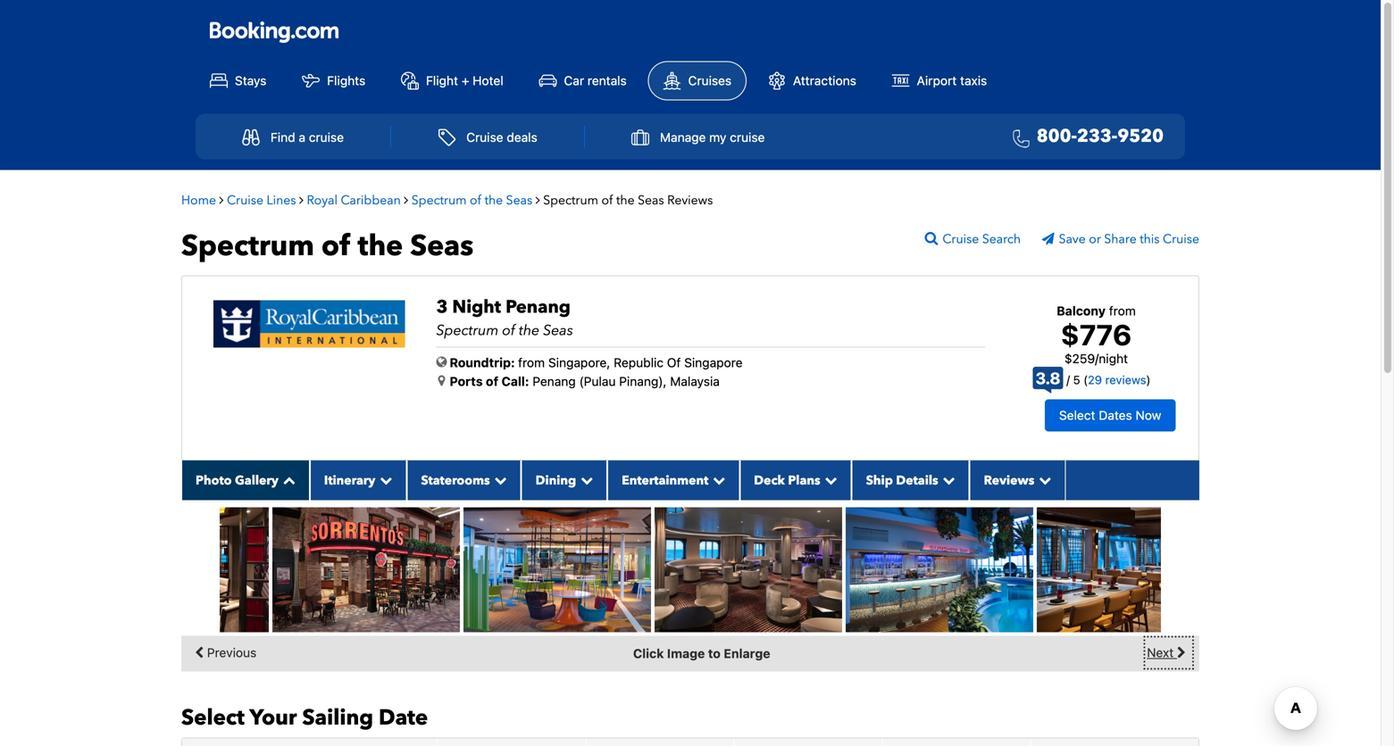 Task type: vqa. For each thing, say whether or not it's contained in the screenshot.
"Forgot your VIFP Club number? Find it with our Look Up tool"
no



Task type: locate. For each thing, give the bounding box(es) containing it.
staterooms button
[[407, 461, 521, 501]]

seas down manage
[[638, 192, 664, 209]]

search
[[983, 231, 1021, 248]]

of
[[470, 192, 482, 209], [602, 192, 613, 209], [322, 227, 351, 266], [502, 321, 516, 341], [486, 374, 499, 389]]

globe image
[[436, 356, 447, 369]]

chevron down image for entertainment
[[709, 474, 726, 487]]

chevron left image
[[195, 640, 204, 667]]

spectrum of the seas reviews
[[543, 192, 713, 209]]

chevron down image left the deck
[[709, 474, 726, 487]]

1 vertical spatial reviews
[[984, 472, 1035, 489]]

cruise lines link
[[227, 192, 296, 209]]

800-233-9520 link
[[1006, 124, 1164, 150]]

find a cruise
[[271, 130, 344, 145]]

seas down spectrum of the seas link
[[410, 227, 474, 266]]

map marker image
[[438, 375, 445, 387]]

chevron down image left ship
[[821, 474, 838, 487]]

chevron down image left entertainment
[[577, 474, 594, 487]]

to
[[708, 647, 721, 661]]

1 angle right image from the left
[[299, 194, 304, 206]]

2 angle right image from the left
[[404, 194, 409, 206]]

penang right night
[[506, 295, 571, 320]]

sorrento's image
[[273, 508, 460, 633]]

chevron down image
[[376, 474, 393, 487], [490, 474, 507, 487], [1035, 474, 1052, 487]]

1 vertical spatial penang
[[533, 374, 576, 389]]

cruise
[[309, 130, 344, 145], [730, 130, 765, 145]]

0 vertical spatial spectrum of the seas
[[412, 192, 533, 209]]

2 horizontal spatial angle right image
[[536, 194, 540, 206]]

penang down singapore,
[[533, 374, 576, 389]]

itinerary button
[[310, 461, 407, 501]]

cruise inside dropdown button
[[730, 130, 765, 145]]

0 horizontal spatial chevron down image
[[376, 474, 393, 487]]

share
[[1105, 231, 1137, 248]]

)
[[1147, 374, 1151, 387]]

dining button
[[521, 461, 608, 501]]

booking.com home image
[[210, 21, 339, 44]]

cruise right a
[[309, 130, 344, 145]]

angle right image down the deals
[[536, 194, 540, 206]]

chevron down image inside ship details dropdown button
[[939, 474, 956, 487]]

1 cruise from the left
[[309, 130, 344, 145]]

my
[[710, 130, 727, 145]]

from right balcony
[[1110, 304, 1136, 319]]

from up call:
[[518, 356, 545, 370]]

the inside 3 night penang spectrum of the seas
[[519, 321, 540, 341]]

cruise for cruise deals
[[467, 130, 504, 145]]

1 horizontal spatial cruise
[[730, 130, 765, 145]]

spectrum of the seas down royal
[[181, 227, 474, 266]]

stays link
[[196, 62, 281, 100]]

1 horizontal spatial select
[[1060, 408, 1096, 423]]

4 chevron down image from the left
[[939, 474, 956, 487]]

0 horizontal spatial reviews
[[668, 192, 713, 209]]

chevron down image for itinerary
[[376, 474, 393, 487]]

cruise right angle right image
[[227, 192, 264, 209]]

cruise
[[467, 130, 504, 145], [227, 192, 264, 209], [943, 231, 980, 248], [1163, 231, 1200, 248]]

star moment image
[[655, 508, 843, 633]]

0 vertical spatial /
[[1096, 352, 1099, 366]]

cruise left search
[[943, 231, 980, 248]]

/ left 5
[[1067, 374, 1070, 387]]

0 vertical spatial penang
[[506, 295, 571, 320]]

next link
[[1148, 640, 1191, 667]]

/
[[1096, 352, 1099, 366], [1067, 374, 1070, 387]]

0 vertical spatial select
[[1060, 408, 1096, 423]]

pinang),
[[619, 374, 667, 389]]

cruise search link
[[925, 231, 1039, 248]]

chevron down image inside reviews dropdown button
[[1035, 474, 1052, 487]]

attractions
[[793, 73, 857, 88]]

chevron down image inside itinerary dropdown button
[[376, 474, 393, 487]]

/ inside balcony from $776 $259 / night
[[1096, 352, 1099, 366]]

chevron right image
[[1178, 640, 1187, 667]]

ship details button
[[852, 461, 970, 501]]

paper plane image
[[1042, 233, 1059, 245]]

cruise right this
[[1163, 231, 1200, 248]]

0 vertical spatial reviews
[[668, 192, 713, 209]]

angle right image
[[299, 194, 304, 206], [404, 194, 409, 206], [536, 194, 540, 206]]

select your sailing date
[[181, 704, 428, 733]]

photo gallery button
[[181, 461, 310, 501]]

chevron down image inside dining dropdown button
[[577, 474, 594, 487]]

cruise for find a cruise
[[309, 130, 344, 145]]

flights
[[327, 73, 366, 88]]

now
[[1136, 408, 1162, 423]]

roundtrip: from singapore, republic of singapore
[[450, 356, 743, 370]]

photo gallery
[[196, 472, 279, 489]]

chevron down image for staterooms
[[490, 474, 507, 487]]

1 vertical spatial from
[[518, 356, 545, 370]]

0 horizontal spatial angle right image
[[299, 194, 304, 206]]

find
[[271, 130, 295, 145]]

chevron down image
[[577, 474, 594, 487], [709, 474, 726, 487], [821, 474, 838, 487], [939, 474, 956, 487]]

image
[[667, 647, 705, 661]]

1 chevron down image from the left
[[577, 474, 594, 487]]

spectrum
[[412, 192, 467, 209], [543, 192, 599, 209], [181, 227, 314, 266], [436, 321, 499, 341]]

from for singapore,
[[518, 356, 545, 370]]

3 chevron down image from the left
[[821, 474, 838, 487]]

cruises link
[[648, 61, 747, 101]]

1 horizontal spatial reviews
[[984, 472, 1035, 489]]

a
[[299, 130, 306, 145]]

details
[[897, 472, 939, 489]]

1 horizontal spatial chevron down image
[[490, 474, 507, 487]]

1 horizontal spatial angle right image
[[404, 194, 409, 206]]

chevron down image inside deck plans dropdown button
[[821, 474, 838, 487]]

deals
[[507, 130, 538, 145]]

cruise right my
[[730, 130, 765, 145]]

royal
[[307, 192, 338, 209]]

chevron down image for deck plans
[[821, 474, 838, 487]]

3 angle right image from the left
[[536, 194, 540, 206]]

ship
[[866, 472, 893, 489]]

angle right image right caribbean
[[404, 194, 409, 206]]

singapore,
[[549, 356, 611, 370]]

cruise inside travel menu navigation
[[467, 130, 504, 145]]

chevron up image
[[279, 474, 296, 487]]

3.8 / 5 ( 29 reviews )
[[1036, 369, 1151, 388]]

1 vertical spatial spectrum of the seas
[[181, 227, 474, 266]]

from inside balcony from $776 $259 / night
[[1110, 304, 1136, 319]]

0 horizontal spatial from
[[518, 356, 545, 370]]

search image
[[925, 232, 943, 246]]

1 vertical spatial /
[[1067, 374, 1070, 387]]

1 horizontal spatial from
[[1110, 304, 1136, 319]]

select
[[1060, 408, 1096, 423], [181, 704, 245, 733]]

$776
[[1061, 318, 1132, 352]]

find a cruise link
[[223, 120, 363, 155]]

0 horizontal spatial select
[[181, 704, 245, 733]]

0 horizontal spatial /
[[1067, 374, 1070, 387]]

seas up singapore,
[[543, 321, 573, 341]]

previous
[[204, 646, 257, 661]]

29 reviews link
[[1088, 374, 1147, 387]]

3 chevron down image from the left
[[1035, 474, 1052, 487]]

1 horizontal spatial /
[[1096, 352, 1099, 366]]

0 horizontal spatial cruise
[[309, 130, 344, 145]]

sichuan red image
[[81, 508, 269, 633]]

chevron down image inside staterooms 'dropdown button'
[[490, 474, 507, 487]]

entertainment
[[622, 472, 709, 489]]

royal caribbean
[[307, 192, 401, 209]]

teppanyaki image
[[1037, 508, 1225, 633]]

2 chevron down image from the left
[[490, 474, 507, 487]]

hotel
[[473, 73, 504, 88]]

1 chevron down image from the left
[[376, 474, 393, 487]]

angle right image right 'lines'
[[299, 194, 304, 206]]

spectrum of the seas down cruise deals link
[[412, 192, 533, 209]]

flights link
[[288, 62, 380, 100]]

caribbean
[[341, 192, 401, 209]]

cruise for cruise search
[[943, 231, 980, 248]]

home link
[[181, 192, 216, 209]]

royal caribbean image
[[214, 301, 405, 348]]

chevron down image inside entertainment dropdown button
[[709, 474, 726, 487]]

/ up 3.8 / 5 ( 29 reviews )
[[1096, 352, 1099, 366]]

select down 5
[[1060, 408, 1096, 423]]

cruise left the deals
[[467, 130, 504, 145]]

cruise search
[[943, 231, 1021, 248]]

spectrum of the seas
[[412, 192, 533, 209], [181, 227, 474, 266]]

taxis
[[961, 73, 988, 88]]

1 vertical spatial select
[[181, 704, 245, 733]]

2 chevron down image from the left
[[709, 474, 726, 487]]

select for select          dates now
[[1060, 408, 1096, 423]]

chevron down image right ship
[[939, 474, 956, 487]]

select left your
[[181, 704, 245, 733]]

manage my cruise button
[[612, 120, 785, 155]]

9520
[[1118, 124, 1164, 149]]

0 vertical spatial from
[[1110, 304, 1136, 319]]

balcony
[[1057, 304, 1106, 319]]

2 cruise from the left
[[730, 130, 765, 145]]

splashaway café image
[[464, 508, 651, 633]]

2 horizontal spatial chevron down image
[[1035, 474, 1052, 487]]

this
[[1140, 231, 1160, 248]]

manage
[[660, 130, 706, 145]]

233-
[[1078, 124, 1118, 149]]



Task type: describe. For each thing, give the bounding box(es) containing it.
/ inside 3.8 / 5 ( 29 reviews )
[[1067, 374, 1070, 387]]

or
[[1089, 231, 1102, 248]]

from for $776
[[1110, 304, 1136, 319]]

cruise deals
[[467, 130, 538, 145]]

deck plans button
[[740, 461, 852, 501]]

lines
[[267, 192, 296, 209]]

save
[[1059, 231, 1086, 248]]

cruise lines
[[227, 192, 296, 209]]

deck plans
[[754, 472, 821, 489]]

3 night penang spectrum of the seas
[[436, 295, 573, 341]]

of inside 3 night penang spectrum of the seas
[[502, 321, 516, 341]]

sunshine bar image
[[846, 508, 1034, 633]]

republic
[[614, 356, 664, 370]]

reviews inside reviews dropdown button
[[984, 472, 1035, 489]]

flight + hotel
[[426, 73, 504, 88]]

flight + hotel link
[[387, 62, 518, 100]]

next
[[1148, 646, 1178, 661]]

rentals
[[588, 73, 627, 88]]

dates
[[1099, 408, 1133, 423]]

chevron down image for ship details
[[939, 474, 956, 487]]

ports of call: penang (pulau pinang), malaysia
[[450, 374, 720, 389]]

spectrum of the seas link
[[412, 192, 536, 209]]

ports
[[450, 374, 483, 389]]

airport
[[917, 73, 957, 88]]

night
[[452, 295, 501, 320]]

select          dates now
[[1060, 408, 1162, 423]]

chevron down image for dining
[[577, 474, 594, 487]]

+
[[462, 73, 469, 88]]

$259
[[1065, 352, 1096, 366]]

call:
[[502, 374, 529, 389]]

penang inside 3 night penang spectrum of the seas
[[506, 295, 571, 320]]

(pulau
[[579, 374, 616, 389]]

night
[[1099, 352, 1129, 366]]

balcony from $776 $259 / night
[[1057, 304, 1136, 366]]

deck
[[754, 472, 785, 489]]

royal caribbean link
[[307, 192, 401, 209]]

gallery
[[235, 472, 279, 489]]

photo gallery image thumbnails navigation
[[181, 636, 1200, 672]]

airport taxis
[[917, 73, 988, 88]]

car
[[564, 73, 584, 88]]

save or share this cruise
[[1059, 231, 1200, 248]]

800-
[[1037, 124, 1078, 149]]

staterooms
[[421, 472, 490, 489]]

date
[[379, 704, 428, 733]]

sailing
[[302, 704, 374, 733]]

800-233-9520
[[1037, 124, 1164, 149]]

spectrum inside 3 night penang spectrum of the seas
[[436, 321, 499, 341]]

travel menu navigation
[[196, 114, 1186, 160]]

attractions link
[[754, 62, 871, 100]]

select          dates now link
[[1045, 400, 1176, 432]]

angle right image for cruise lines
[[299, 194, 304, 206]]

cruises
[[689, 73, 732, 88]]

singapore
[[685, 356, 743, 370]]

click image to enlarge
[[634, 647, 771, 661]]

cruise for cruise lines
[[227, 192, 264, 209]]

car rentals link
[[525, 62, 641, 100]]

enlarge
[[724, 647, 771, 661]]

select for select your sailing date
[[181, 704, 245, 733]]

3.8
[[1036, 369, 1061, 388]]

previous link
[[190, 640, 257, 667]]

click
[[634, 647, 664, 661]]

your
[[250, 704, 297, 733]]

plans
[[788, 472, 821, 489]]

5
[[1074, 374, 1081, 387]]

angle right image for royal caribbean
[[404, 194, 409, 206]]

home
[[181, 192, 216, 209]]

seas inside 3 night penang spectrum of the seas
[[543, 321, 573, 341]]

angle right image for spectrum of the seas
[[536, 194, 540, 206]]

29
[[1088, 374, 1103, 387]]

ship details
[[866, 472, 939, 489]]

of
[[667, 356, 681, 370]]

dining
[[536, 472, 577, 489]]

flight
[[426, 73, 458, 88]]

airport taxis link
[[878, 62, 1002, 100]]

seas down the deals
[[506, 192, 533, 209]]

itinerary
[[324, 472, 376, 489]]

cruise for manage my cruise
[[730, 130, 765, 145]]

spectrum of the seas main content
[[80, 179, 1227, 747]]

stays
[[235, 73, 267, 88]]

manage my cruise
[[660, 130, 765, 145]]

3
[[436, 295, 448, 320]]

reviews button
[[970, 461, 1066, 501]]

angle right image
[[219, 194, 224, 206]]

save or share this cruise link
[[1042, 231, 1200, 248]]

chevron down image for reviews
[[1035, 474, 1052, 487]]

entertainment button
[[608, 461, 740, 501]]

reviews
[[1106, 374, 1147, 387]]

cruise deals link
[[419, 120, 557, 155]]



